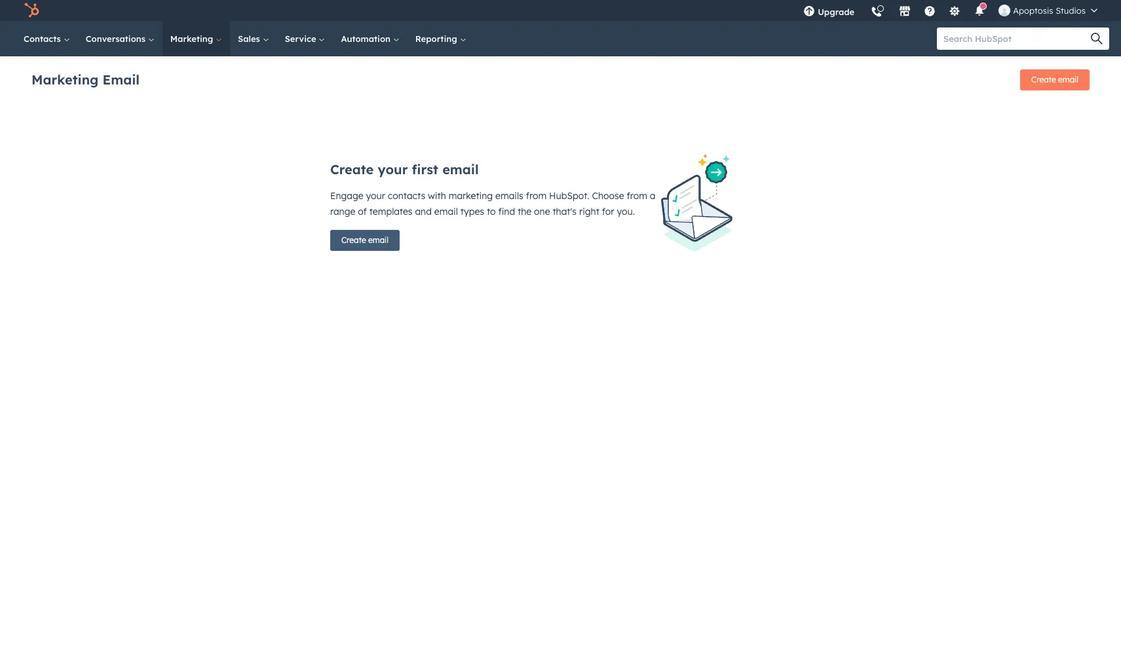 Task type: locate. For each thing, give the bounding box(es) containing it.
1 horizontal spatial create email
[[1032, 75, 1079, 85]]

contacts
[[24, 33, 63, 44]]

create up 'engage'
[[330, 161, 374, 178]]

from up one
[[526, 190, 547, 202]]

settings link
[[941, 0, 969, 21]]

email down search hubspot 'search field'
[[1058, 75, 1079, 85]]

0 vertical spatial marketing
[[170, 33, 216, 44]]

your up of
[[366, 190, 385, 202]]

your
[[378, 161, 408, 178], [366, 190, 385, 202]]

that's
[[553, 206, 577, 218]]

first
[[412, 161, 438, 178]]

to
[[487, 206, 496, 218]]

menu
[[796, 0, 1106, 26]]

0 horizontal spatial marketing
[[31, 71, 99, 87]]

sales link
[[230, 21, 277, 56]]

create email down search hubspot 'search field'
[[1032, 75, 1079, 85]]

0 vertical spatial create
[[1032, 75, 1056, 85]]

marketing inside "link"
[[170, 33, 216, 44]]

create email button
[[1020, 69, 1090, 90], [330, 230, 400, 251]]

0 vertical spatial your
[[378, 161, 408, 178]]

types
[[461, 206, 484, 218]]

your for engage
[[366, 190, 385, 202]]

marketing email banner
[[31, 66, 1090, 96]]

0 horizontal spatial create email
[[341, 235, 389, 245]]

email up marketing
[[442, 161, 479, 178]]

a
[[650, 190, 656, 202]]

conversations link
[[78, 21, 162, 56]]

marketing
[[170, 33, 216, 44], [31, 71, 99, 87]]

search button
[[1085, 28, 1109, 50]]

your up contacts
[[378, 161, 408, 178]]

marketing left sales
[[170, 33, 216, 44]]

create email inside marketing email banner
[[1032, 75, 1079, 85]]

marketing inside banner
[[31, 71, 99, 87]]

email down with
[[434, 206, 458, 218]]

find
[[498, 206, 515, 218]]

marketing down contacts link
[[31, 71, 99, 87]]

create email for left create email button
[[341, 235, 389, 245]]

1 vertical spatial marketing
[[31, 71, 99, 87]]

templates
[[369, 206, 413, 218]]

contacts link
[[16, 21, 78, 56]]

create email button inside marketing email banner
[[1020, 69, 1090, 90]]

settings image
[[949, 6, 961, 18]]

automation link
[[333, 21, 407, 56]]

create email button down search hubspot 'search field'
[[1020, 69, 1090, 90]]

tara schultz image
[[999, 5, 1011, 16]]

service
[[285, 33, 319, 44]]

notifications image
[[974, 6, 986, 18]]

you.
[[617, 206, 635, 218]]

create email button down of
[[330, 230, 400, 251]]

from left a
[[627, 190, 647, 202]]

create down of
[[341, 235, 366, 245]]

marketplaces image
[[899, 6, 911, 18]]

automation
[[341, 33, 393, 44]]

create email down of
[[341, 235, 389, 245]]

marketing email
[[31, 71, 140, 87]]

help button
[[919, 0, 941, 21]]

1 vertical spatial your
[[366, 190, 385, 202]]

email down templates
[[368, 235, 389, 245]]

1 vertical spatial create email button
[[330, 230, 400, 251]]

1 horizontal spatial from
[[627, 190, 647, 202]]

your inside engage your contacts with marketing emails from hubspot. choose from a range of templates and email types to find the one that's right for you.
[[366, 190, 385, 202]]

from
[[526, 190, 547, 202], [627, 190, 647, 202]]

0 vertical spatial create email button
[[1020, 69, 1090, 90]]

studios
[[1056, 5, 1086, 16]]

create down search hubspot 'search field'
[[1032, 75, 1056, 85]]

1 vertical spatial create email
[[341, 235, 389, 245]]

1 horizontal spatial marketing
[[170, 33, 216, 44]]

one
[[534, 206, 550, 218]]

1 vertical spatial create
[[330, 161, 374, 178]]

0 horizontal spatial from
[[526, 190, 547, 202]]

upgrade
[[818, 7, 855, 17]]

1 horizontal spatial create email button
[[1020, 69, 1090, 90]]

create email
[[1032, 75, 1079, 85], [341, 235, 389, 245]]

0 vertical spatial create email
[[1032, 75, 1079, 85]]

email
[[103, 71, 140, 87]]

email
[[1058, 75, 1079, 85], [442, 161, 479, 178], [434, 206, 458, 218], [368, 235, 389, 245]]

0 horizontal spatial create email button
[[330, 230, 400, 251]]

create
[[1032, 75, 1056, 85], [330, 161, 374, 178], [341, 235, 366, 245]]



Task type: vqa. For each thing, say whether or not it's contained in the screenshot.
the top the create email 'button'
yes



Task type: describe. For each thing, give the bounding box(es) containing it.
create email for create email button within marketing email banner
[[1032, 75, 1079, 85]]

marketing link
[[162, 21, 230, 56]]

upgrade image
[[804, 6, 815, 18]]

create inside marketing email banner
[[1032, 75, 1056, 85]]

search image
[[1091, 33, 1103, 45]]

marketing for marketing
[[170, 33, 216, 44]]

the
[[518, 206, 532, 218]]

reporting
[[415, 33, 460, 44]]

marketing for marketing email
[[31, 71, 99, 87]]

menu containing apoptosis studios
[[796, 0, 1106, 26]]

calling icon button
[[866, 1, 888, 20]]

email inside banner
[[1058, 75, 1079, 85]]

your for create
[[378, 161, 408, 178]]

contacts
[[388, 190, 425, 202]]

hubspot image
[[24, 3, 39, 18]]

hubspot.
[[549, 190, 590, 202]]

with
[[428, 190, 446, 202]]

apoptosis studios button
[[991, 0, 1106, 21]]

emails
[[495, 190, 523, 202]]

conversations
[[86, 33, 148, 44]]

help image
[[924, 6, 936, 18]]

marketing
[[449, 190, 493, 202]]

of
[[358, 206, 367, 218]]

Search HubSpot search field
[[937, 28, 1098, 50]]

for
[[602, 206, 614, 218]]

create your first email
[[330, 161, 479, 178]]

engage
[[330, 190, 363, 202]]

service link
[[277, 21, 333, 56]]

right
[[579, 206, 600, 218]]

apoptosis studios
[[1013, 5, 1086, 16]]

and
[[415, 206, 432, 218]]

reporting link
[[407, 21, 474, 56]]

hubspot link
[[16, 3, 49, 18]]

marketplaces button
[[891, 0, 919, 21]]

apoptosis
[[1013, 5, 1053, 16]]

sales
[[238, 33, 263, 44]]

2 from from the left
[[627, 190, 647, 202]]

1 from from the left
[[526, 190, 547, 202]]

email inside engage your contacts with marketing emails from hubspot. choose from a range of templates and email types to find the one that's right for you.
[[434, 206, 458, 218]]

2 vertical spatial create
[[341, 235, 366, 245]]

notifications button
[[969, 0, 991, 21]]

calling icon image
[[871, 7, 883, 18]]

range
[[330, 206, 355, 218]]

engage your contacts with marketing emails from hubspot. choose from a range of templates and email types to find the one that's right for you.
[[330, 190, 656, 218]]

choose
[[592, 190, 624, 202]]



